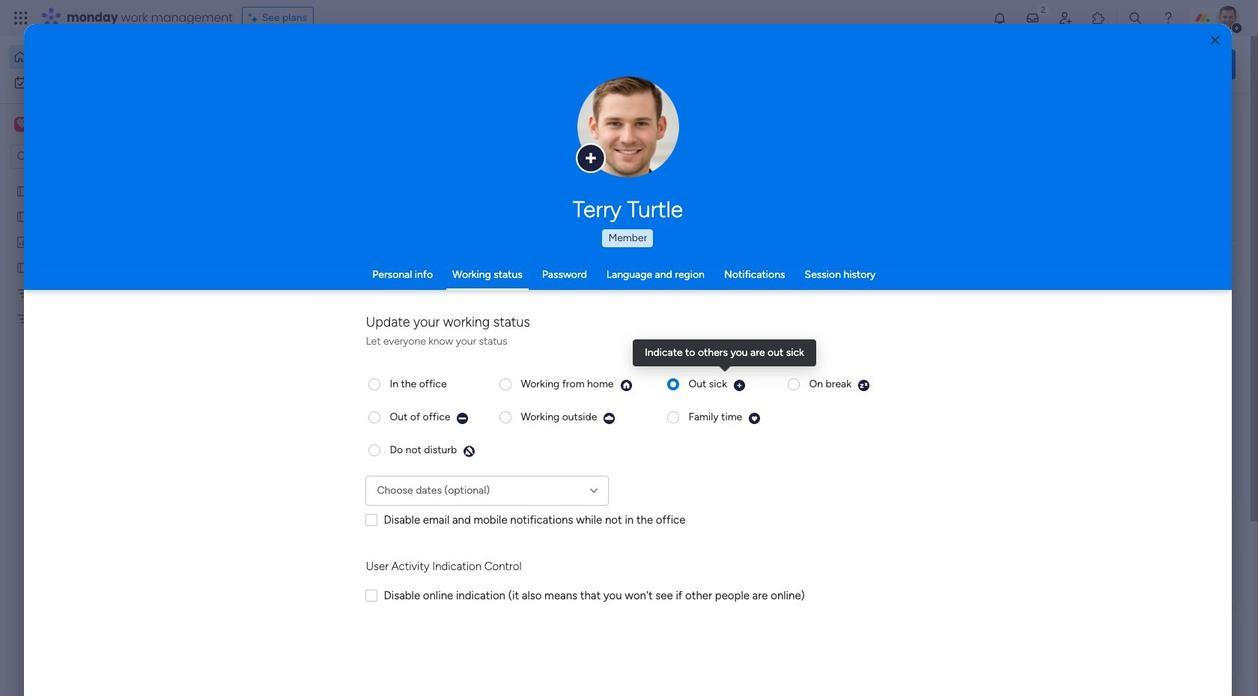 Task type: locate. For each thing, give the bounding box(es) containing it.
remove from favorites image
[[444, 274, 459, 289]]

dapulse x slim image
[[1214, 109, 1232, 127]]

preview image
[[620, 379, 633, 392], [734, 379, 746, 392], [457, 412, 469, 424], [604, 412, 616, 424], [463, 445, 476, 457]]

quick search results list box
[[232, 140, 976, 522]]

1 horizontal spatial preview image
[[858, 379, 871, 392]]

0 horizontal spatial public board image
[[16, 184, 30, 198]]

1 vertical spatial public board image
[[16, 260, 30, 274]]

1 workspace image from the left
[[14, 116, 29, 133]]

1 component image from the left
[[250, 297, 264, 311]]

1 vertical spatial option
[[9, 70, 182, 94]]

2 add to favorites image from the left
[[934, 274, 949, 289]]

add to favorites image
[[444, 457, 459, 472]]

1 horizontal spatial add to favorites image
[[934, 274, 949, 289]]

3 component image from the left
[[740, 297, 754, 311]]

preview image
[[858, 379, 871, 392], [749, 412, 761, 424]]

0 vertical spatial public board image
[[16, 209, 30, 223]]

0 horizontal spatial preview image
[[749, 412, 761, 424]]

public dashboard image
[[740, 273, 757, 290]]

getting started element
[[1012, 546, 1236, 606]]

1 horizontal spatial public board image
[[250, 273, 267, 290]]

2 horizontal spatial component image
[[740, 297, 754, 311]]

add to favorites image for public dashboard image at the right of page
[[934, 274, 949, 289]]

search everything image
[[1128, 10, 1143, 25]]

option
[[9, 45, 182, 69], [9, 70, 182, 94], [0, 177, 191, 180]]

component image
[[250, 297, 264, 311], [495, 297, 509, 311], [740, 297, 754, 311]]

see plans image
[[249, 10, 262, 26]]

0 horizontal spatial component image
[[250, 297, 264, 311]]

public board image for 2nd component image from left
[[495, 273, 512, 290]]

1 public board image from the top
[[16, 209, 30, 223]]

public board image down public dashboard icon
[[16, 260, 30, 274]]

2 horizontal spatial public board image
[[495, 273, 512, 290]]

2 component image from the left
[[495, 297, 509, 311]]

invite members image
[[1059, 10, 1074, 25]]

list box
[[0, 175, 191, 533]]

help image
[[1161, 10, 1176, 25]]

notifications image
[[993, 10, 1008, 25]]

add to favorites image
[[689, 274, 704, 289], [934, 274, 949, 289]]

public dashboard image
[[16, 235, 30, 249]]

public board image
[[16, 209, 30, 223], [16, 260, 30, 274]]

public board image
[[16, 184, 30, 198], [250, 273, 267, 290], [495, 273, 512, 290]]

1 add to favorites image from the left
[[689, 274, 704, 289]]

public board image up public dashboard icon
[[16, 209, 30, 223]]

1 horizontal spatial component image
[[495, 297, 509, 311]]

2 workspace image from the left
[[17, 116, 27, 133]]

workspace image
[[14, 116, 29, 133], [17, 116, 27, 133]]

0 horizontal spatial add to favorites image
[[689, 274, 704, 289]]

0 vertical spatial option
[[9, 45, 182, 69]]



Task type: describe. For each thing, give the bounding box(es) containing it.
2 public board image from the top
[[16, 260, 30, 274]]

add to favorites image for public board icon associated with 2nd component image from left
[[689, 274, 704, 289]]

terry turtle image
[[1217, 6, 1241, 30]]

2 element
[[383, 564, 401, 582]]

select product image
[[13, 10, 28, 25]]

monday marketplace image
[[1092, 10, 1107, 25]]

workspace selection element
[[14, 115, 125, 135]]

Search in workspace field
[[31, 148, 125, 165]]

close image
[[1211, 35, 1220, 46]]

0 vertical spatial preview image
[[858, 379, 871, 392]]

2 vertical spatial option
[[0, 177, 191, 180]]

public board image for third component image from right
[[250, 273, 267, 290]]

2 image
[[1037, 1, 1051, 18]]

update feed image
[[1026, 10, 1041, 25]]

help center element
[[1012, 618, 1236, 678]]

1 vertical spatial preview image
[[749, 412, 761, 424]]



Task type: vqa. For each thing, say whether or not it's contained in the screenshot.
the Close Recently visited image at the top of the page
no



